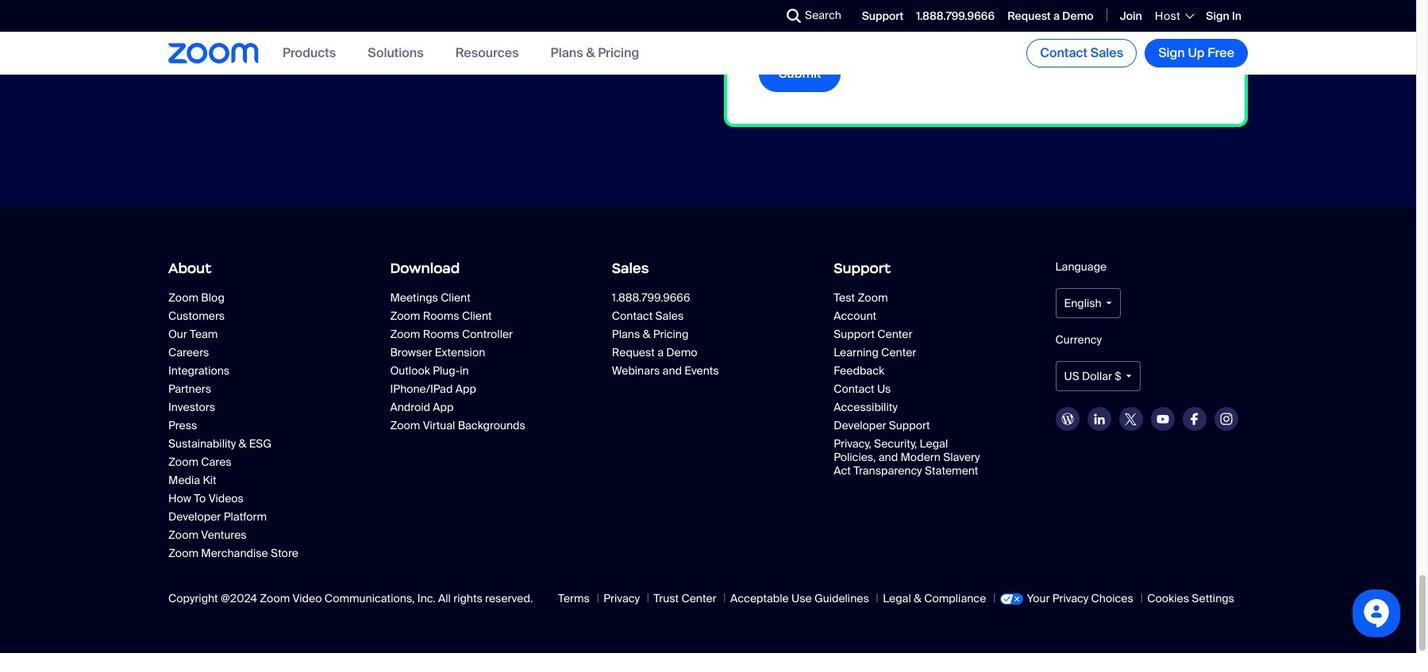 Task type: vqa. For each thing, say whether or not it's contained in the screenshot.
VIRTUAL
yes



Task type: locate. For each thing, give the bounding box(es) containing it.
plans & pricing
[[551, 45, 640, 61]]

1 vertical spatial a
[[658, 346, 664, 360]]

and inside 1.888.799.9666 contact sales plans & pricing request a demo webinars and events
[[663, 364, 682, 378]]

1 vertical spatial plans
[[612, 327, 640, 342]]

zoom left video
[[260, 592, 290, 606]]

videos
[[209, 492, 244, 506]]

contact down feedback
[[834, 382, 875, 396]]

currency
[[1056, 333, 1102, 347]]

sales inside sales link
[[612, 260, 649, 277]]

resources button
[[456, 45, 519, 61]]

our
[[168, 327, 187, 342]]

linked in image
[[1094, 414, 1105, 425]]

1 vertical spatial contact
[[612, 309, 653, 323]]

center up the 'learning center' link
[[878, 327, 913, 342]]

1.888.799.9666 contact sales plans & pricing request a demo webinars and events
[[612, 291, 719, 378]]

center
[[878, 327, 913, 342], [882, 346, 917, 360], [682, 592, 717, 606]]

privacy link
[[604, 592, 640, 606]]

demo up webinars and events link
[[667, 346, 698, 360]]

1 vertical spatial sign
[[1159, 44, 1186, 61]]

1 horizontal spatial and
[[879, 450, 898, 465]]

a up webinars at the bottom
[[658, 346, 664, 360]]

sign left in
[[1207, 9, 1230, 23]]

zoom down meetings
[[390, 309, 420, 323]]

app up the virtual
[[433, 400, 454, 415]]

@2024
[[221, 592, 257, 606]]

None search field
[[729, 3, 791, 29]]

cares
[[201, 455, 232, 469]]

contact sales
[[1041, 44, 1124, 61]]

1 horizontal spatial privacy
[[977, 28, 1019, 44]]

1 horizontal spatial developer
[[834, 419, 887, 433]]

press
[[168, 419, 197, 433]]

1.888.799.9666 inside 1.888.799.9666 contact sales plans & pricing request a demo webinars and events
[[612, 291, 691, 305]]

your privacy choices
[[1028, 592, 1134, 606]]

blog
[[201, 291, 225, 305]]

1 horizontal spatial app
[[456, 382, 476, 396]]

0 vertical spatial pricing
[[598, 45, 640, 61]]

legal down developer support link
[[920, 437, 948, 451]]

0 horizontal spatial sign
[[1159, 44, 1186, 61]]

1 horizontal spatial plans
[[612, 327, 640, 342]]

zoom blog customers our team careers integrations partners investors press sustainability & esg zoom cares media kit how to videos developer platform zoom ventures zoom merchandise store
[[168, 291, 299, 561]]

1 vertical spatial developer
[[168, 510, 221, 524]]

0 vertical spatial contact
[[1041, 44, 1088, 61]]

support link up the form,
[[862, 9, 904, 23]]

0 vertical spatial demo
[[1063, 9, 1094, 23]]

1 horizontal spatial demo
[[1063, 9, 1094, 23]]

events
[[685, 364, 719, 378]]

feedback link
[[834, 364, 985, 378]]

0 vertical spatial plans & pricing link
[[551, 45, 640, 61]]

0 horizontal spatial pricing
[[598, 45, 640, 61]]

0 vertical spatial drop down icon image
[[1106, 302, 1112, 305]]

developer support link
[[834, 419, 985, 433]]

0 horizontal spatial 1.888.799.9666
[[612, 291, 691, 305]]

2 vertical spatial sales
[[656, 309, 684, 323]]

and
[[663, 364, 682, 378], [879, 450, 898, 465]]

us
[[878, 382, 891, 396]]

investors
[[168, 400, 215, 415]]

0 horizontal spatial sales
[[612, 260, 649, 277]]

0 vertical spatial request
[[1008, 9, 1051, 23]]

our team link
[[168, 327, 319, 342]]

copyright
[[168, 592, 218, 606]]

zoom up account
[[858, 291, 888, 305]]

iphone/ipad app link
[[390, 382, 541, 396]]

controller
[[462, 327, 513, 342]]

test zoom link
[[834, 291, 1027, 305]]

0 vertical spatial a
[[1054, 9, 1060, 23]]

0 horizontal spatial developer
[[168, 510, 221, 524]]

cookies settings link
[[1148, 592, 1235, 606]]

2 horizontal spatial contact
[[1041, 44, 1088, 61]]

statement
[[925, 464, 979, 478]]

solutions button
[[368, 45, 424, 61]]

the left the form,
[[842, 28, 861, 44]]

0 horizontal spatial request a demo link
[[612, 346, 763, 360]]

android
[[390, 400, 430, 415]]

1 vertical spatial demo
[[667, 346, 698, 360]]

the
[[842, 28, 861, 44], [955, 28, 974, 44]]

and left the modern
[[879, 450, 898, 465]]

a
[[1054, 9, 1060, 23], [658, 346, 664, 360]]

sustainability
[[168, 437, 236, 451]]

1 vertical spatial sales
[[612, 260, 649, 277]]

1 vertical spatial app
[[433, 400, 454, 415]]

contact sales link down request a demo
[[1027, 39, 1137, 68]]

legal inside test zoom account support center learning center feedback contact us accessibility developer support privacy, security, legal policies, and modern slavery act transparency statement
[[920, 437, 948, 451]]

1.888.799.9666 up to
[[917, 9, 995, 23]]

2 vertical spatial center
[[682, 592, 717, 606]]

contact inside 1.888.799.9666 contact sales plans & pricing request a demo webinars and events
[[612, 309, 653, 323]]

main content
[[0, 0, 1417, 207]]

host
[[1156, 9, 1181, 23]]

1 vertical spatial support link
[[834, 254, 1027, 283]]

rooms up zoom rooms controller link
[[423, 309, 460, 323]]

0 vertical spatial support link
[[862, 9, 904, 23]]

main content containing by submitting the form, i agree to the
[[0, 0, 1417, 207]]

center down support center link
[[882, 346, 917, 360]]

request a demo link up policy
[[1008, 9, 1094, 23]]

contact down policy
[[1041, 44, 1088, 61]]

drop down icon image inside english dropdown button
[[1106, 302, 1112, 305]]

request up webinars at the bottom
[[612, 346, 655, 360]]

integrations
[[168, 364, 230, 378]]

0 horizontal spatial contact
[[612, 309, 653, 323]]

team
[[190, 327, 218, 342]]

1.888.799.9666 link down sales link
[[612, 291, 805, 305]]

1.888.799.9666 down sales link
[[612, 291, 691, 305]]

1 horizontal spatial sales
[[656, 309, 684, 323]]

sign left up on the top of the page
[[1159, 44, 1186, 61]]

center right trust
[[682, 592, 717, 606]]

1 horizontal spatial pricing
[[653, 327, 689, 342]]

developer down to
[[168, 510, 221, 524]]

store
[[271, 547, 299, 561]]

drop down icon image
[[1106, 302, 1112, 305], [1126, 375, 1132, 378]]

drop down icon image for us dollar $
[[1126, 375, 1132, 378]]

1 vertical spatial 1.888.799.9666 link
[[612, 291, 805, 305]]

search image
[[787, 9, 801, 23]]

privacy right your
[[1053, 592, 1089, 606]]

1 horizontal spatial 1.888.799.9666 link
[[917, 9, 995, 23]]

drop down icon image right the $
[[1126, 375, 1132, 378]]

0 horizontal spatial legal
[[883, 592, 912, 606]]

us dollar $
[[1065, 369, 1122, 384]]

support
[[862, 9, 904, 23], [834, 260, 891, 277], [834, 327, 875, 342], [889, 419, 931, 433]]

developer inside zoom blog customers our team careers integrations partners investors press sustainability & esg zoom cares media kit how to videos developer platform zoom ventures zoom merchandise store
[[168, 510, 221, 524]]

app down outlook plug-in "link"
[[456, 382, 476, 396]]

products
[[283, 45, 336, 61]]

1 horizontal spatial contact sales link
[[1027, 39, 1137, 68]]

client down meetings client link at the top of page
[[462, 309, 492, 323]]

0 vertical spatial developer
[[834, 419, 887, 433]]

1 horizontal spatial contact
[[834, 382, 875, 396]]

modern
[[901, 450, 941, 465]]

privacy left policy
[[977, 28, 1019, 44]]

1 vertical spatial request
[[612, 346, 655, 360]]

0 horizontal spatial a
[[658, 346, 664, 360]]

trust center link
[[654, 592, 717, 606]]

request up policy
[[1008, 9, 1051, 23]]

drop down icon image right english
[[1106, 302, 1112, 305]]

1 vertical spatial and
[[879, 450, 898, 465]]

accessibility link
[[834, 400, 985, 415]]

pricing
[[598, 45, 640, 61], [653, 327, 689, 342]]

1 vertical spatial pricing
[[653, 327, 689, 342]]

1 horizontal spatial request a demo link
[[1008, 9, 1094, 23]]

sales down the join link
[[1091, 44, 1124, 61]]

0 vertical spatial app
[[456, 382, 476, 396]]

rooms up extension
[[423, 327, 460, 342]]

1.888.799.9666 link up to
[[917, 9, 995, 23]]

webinars
[[612, 364, 660, 378]]

us
[[1065, 369, 1080, 384]]

1 vertical spatial request a demo link
[[612, 346, 763, 360]]

privacy left trust
[[604, 592, 640, 606]]

0 vertical spatial 1.888.799.9666
[[917, 9, 995, 23]]

request a demo link up webinars and events link
[[612, 346, 763, 360]]

sales up 1.888.799.9666 contact sales plans & pricing request a demo webinars and events
[[612, 260, 649, 277]]

the right to
[[955, 28, 974, 44]]

up
[[1189, 44, 1205, 61]]

demo up contact sales on the top right of page
[[1063, 9, 1094, 23]]

0 horizontal spatial drop down icon image
[[1106, 302, 1112, 305]]

plans & pricing link
[[551, 45, 640, 61], [612, 327, 763, 342]]

2 rooms from the top
[[423, 327, 460, 342]]

learning center link
[[834, 346, 985, 360]]

1 horizontal spatial request
[[1008, 9, 1051, 23]]

join
[[1120, 9, 1143, 23]]

1 horizontal spatial legal
[[920, 437, 948, 451]]

support link up test zoom link
[[834, 254, 1027, 283]]

1 horizontal spatial sign
[[1207, 9, 1230, 23]]

1 vertical spatial 1.888.799.9666
[[612, 291, 691, 305]]

drop down icon image inside us dollar $ dropdown button
[[1126, 375, 1132, 378]]

rights
[[454, 592, 483, 606]]

support link
[[862, 9, 904, 23], [834, 254, 1027, 283]]

support down account
[[834, 327, 875, 342]]

contact inside test zoom account support center learning center feedback contact us accessibility developer support privacy, security, legal policies, and modern slavery act transparency statement
[[834, 382, 875, 396]]

contact up webinars at the bottom
[[612, 309, 653, 323]]

request
[[1008, 9, 1051, 23], [612, 346, 655, 360]]

1 horizontal spatial 1.888.799.9666
[[917, 9, 995, 23]]

zoom blog link
[[168, 291, 361, 305]]

request a demo
[[1008, 9, 1094, 23]]

0 vertical spatial sign
[[1207, 9, 1230, 23]]

legal & compliance link
[[883, 592, 987, 606]]

0 horizontal spatial privacy
[[604, 592, 640, 606]]

0 horizontal spatial and
[[663, 364, 682, 378]]

sales up webinars and events link
[[656, 309, 684, 323]]

0 horizontal spatial plans
[[551, 45, 584, 61]]

0 vertical spatial rooms
[[423, 309, 460, 323]]

esg
[[249, 437, 272, 451]]

0 vertical spatial request a demo link
[[1008, 9, 1094, 23]]

developer platform link
[[168, 510, 319, 524]]

1 horizontal spatial drop down icon image
[[1126, 375, 1132, 378]]

sign in link
[[1207, 9, 1242, 23]]

2 vertical spatial contact
[[834, 382, 875, 396]]

privacy
[[977, 28, 1019, 44], [604, 592, 640, 606], [1053, 592, 1089, 606]]

1 vertical spatial plans & pricing link
[[612, 327, 763, 342]]

in
[[460, 364, 469, 378]]

download
[[390, 260, 460, 277]]

inc.
[[418, 592, 436, 606]]

0 vertical spatial legal
[[920, 437, 948, 451]]

legal right guidelines on the bottom right
[[883, 592, 912, 606]]

press link
[[168, 419, 319, 433]]

zoom down android
[[390, 419, 420, 433]]

0 vertical spatial plans
[[551, 45, 584, 61]]

developer down accessibility
[[834, 419, 887, 433]]

1 vertical spatial contact sales link
[[612, 309, 763, 323]]

act
[[834, 464, 851, 478]]

1 vertical spatial rooms
[[423, 327, 460, 342]]

how to videos link
[[168, 492, 319, 506]]

cookies settings
[[1148, 592, 1235, 606]]

careers
[[168, 346, 209, 360]]

1 horizontal spatial the
[[955, 28, 974, 44]]

0 vertical spatial and
[[663, 364, 682, 378]]

0 horizontal spatial demo
[[667, 346, 698, 360]]

1.888.799.9666 link
[[917, 9, 995, 23], [612, 291, 805, 305]]

0 horizontal spatial app
[[433, 400, 454, 415]]

legal & compliance
[[883, 592, 987, 606]]

client up "zoom rooms client" link on the top left of the page
[[441, 291, 471, 305]]

client
[[441, 291, 471, 305], [462, 309, 492, 323]]

and left events
[[663, 364, 682, 378]]

a up policy
[[1054, 9, 1060, 23]]

1 vertical spatial drop down icon image
[[1126, 375, 1132, 378]]

contact sales link
[[1027, 39, 1137, 68], [612, 309, 763, 323]]

account link
[[834, 309, 985, 323]]

0 horizontal spatial the
[[842, 28, 861, 44]]

0 horizontal spatial request
[[612, 346, 655, 360]]

contact sales link down sales link
[[612, 309, 763, 323]]

request a demo link
[[1008, 9, 1094, 23], [612, 346, 763, 360]]

0 vertical spatial sales
[[1091, 44, 1124, 61]]



Task type: describe. For each thing, give the bounding box(es) containing it.
zoom up media
[[168, 455, 199, 469]]

search
[[805, 8, 842, 22]]

integrations link
[[168, 364, 319, 378]]

0 horizontal spatial contact sales link
[[612, 309, 763, 323]]

backgrounds
[[458, 419, 526, 433]]

request a demo link for 1.888.799.9666
[[1008, 9, 1094, 23]]

sales link
[[612, 254, 805, 283]]

reserved.
[[485, 592, 533, 606]]

media
[[168, 473, 200, 488]]

zoom ventures link
[[168, 528, 319, 543]]

about
[[168, 260, 211, 277]]

acceptable
[[731, 592, 789, 606]]

0 horizontal spatial 1.888.799.9666 link
[[612, 291, 805, 305]]

communications,
[[325, 592, 415, 606]]

0 vertical spatial contact sales link
[[1027, 39, 1137, 68]]

zoom down how
[[168, 528, 199, 543]]

compliance
[[925, 592, 987, 606]]

zoom virtual backgrounds link
[[390, 419, 541, 433]]

zoom inside test zoom account support center learning center feedback contact us accessibility developer support privacy, security, legal policies, and modern slavery act transparency statement
[[858, 291, 888, 305]]

privacy policy link
[[977, 28, 1056, 44]]

products button
[[283, 45, 336, 61]]

privacy, security, legal policies, and modern slavery act transparency statement link
[[834, 437, 985, 478]]

customers
[[168, 309, 225, 323]]

policy
[[1022, 28, 1056, 44]]

support down the accessibility link
[[889, 419, 931, 433]]

zoom up copyright
[[168, 547, 199, 561]]

solutions
[[368, 45, 424, 61]]

submitting
[[777, 28, 839, 44]]

1 vertical spatial center
[[882, 346, 917, 360]]

2 horizontal spatial privacy
[[1053, 592, 1089, 606]]

kit
[[203, 473, 217, 488]]

your privacy choices link
[[1000, 592, 1134, 606]]

plans inside 1.888.799.9666 contact sales plans & pricing request a demo webinars and events
[[612, 327, 640, 342]]

meetings
[[390, 291, 438, 305]]

$
[[1115, 369, 1122, 384]]

1 horizontal spatial a
[[1054, 9, 1060, 23]]

about link
[[168, 254, 361, 283]]

meetings client zoom rooms client zoom rooms controller browser extension outlook plug-in iphone/ipad app android app zoom virtual backgrounds
[[390, 291, 526, 433]]

merchandise
[[201, 547, 268, 561]]

choices
[[1092, 592, 1134, 606]]

1 rooms from the top
[[423, 309, 460, 323]]

browser
[[390, 346, 432, 360]]

sign for sign in
[[1207, 9, 1230, 23]]

zoom logo image
[[168, 43, 259, 63]]

video
[[293, 592, 322, 606]]

resources
[[456, 45, 519, 61]]

instagram image
[[1220, 413, 1233, 426]]

acceptable use guidelines
[[731, 592, 869, 606]]

extension
[[435, 346, 485, 360]]

2 the from the left
[[955, 28, 974, 44]]

english button
[[1056, 288, 1121, 319]]

test
[[834, 291, 856, 305]]

1 vertical spatial legal
[[883, 592, 912, 606]]

policies,
[[834, 450, 876, 465]]

platform
[[224, 510, 267, 524]]

android app link
[[390, 400, 541, 415]]

partners
[[168, 382, 211, 396]]

outlook plug-in link
[[390, 364, 541, 378]]

plug-
[[433, 364, 460, 378]]

submit
[[779, 65, 822, 82]]

by
[[759, 28, 774, 44]]

zoom up browser on the left of page
[[390, 327, 420, 342]]

agree
[[904, 28, 938, 44]]

pricing inside 1.888.799.9666 contact sales plans & pricing request a demo webinars and events
[[653, 327, 689, 342]]

support up the form,
[[862, 9, 904, 23]]

join link
[[1120, 9, 1143, 23]]

host button
[[1156, 9, 1194, 23]]

to
[[941, 28, 952, 44]]

contact us link
[[834, 382, 985, 396]]

account
[[834, 309, 877, 323]]

language
[[1056, 260, 1107, 274]]

youtube image
[[1157, 415, 1170, 424]]

search image
[[787, 9, 801, 23]]

and inside test zoom account support center learning center feedback contact us accessibility developer support privacy, security, legal policies, and modern slavery act transparency statement
[[879, 450, 898, 465]]

your
[[1028, 592, 1050, 606]]

blog image
[[1062, 413, 1074, 426]]

accessibility
[[834, 400, 898, 415]]

feedback
[[834, 364, 885, 378]]

& inside 1.888.799.9666 contact sales plans & pricing request a demo webinars and events
[[643, 327, 651, 342]]

drop down icon image for english
[[1106, 302, 1112, 305]]

zoom rooms client link
[[390, 309, 541, 323]]

sales inside 1.888.799.9666 contact sales plans & pricing request a demo webinars and events
[[656, 309, 684, 323]]

all
[[438, 592, 451, 606]]

zoom up customers
[[168, 291, 199, 305]]

0 vertical spatial center
[[878, 327, 913, 342]]

2 horizontal spatial sales
[[1091, 44, 1124, 61]]

ventures
[[201, 528, 247, 543]]

privacy,
[[834, 437, 872, 451]]

1.888.799.9666 for 1.888.799.9666 contact sales plans & pricing request a demo webinars and events
[[612, 291, 691, 305]]

a inside 1.888.799.9666 contact sales plans & pricing request a demo webinars and events
[[658, 346, 664, 360]]

partners link
[[168, 382, 319, 396]]

support up test
[[834, 260, 891, 277]]

english
[[1065, 296, 1102, 311]]

cookies
[[1148, 592, 1190, 606]]

free
[[1208, 44, 1235, 61]]

& inside zoom blog customers our team careers integrations partners investors press sustainability & esg zoom cares media kit how to videos developer platform zoom ventures zoom merchandise store
[[239, 437, 247, 451]]

slavery
[[944, 450, 981, 465]]

virtual
[[423, 419, 455, 433]]

transparency
[[854, 464, 923, 478]]

browser extension link
[[390, 346, 541, 360]]

in
[[1233, 9, 1242, 23]]

dollar
[[1083, 369, 1113, 384]]

1.888.799.9666 for 1.888.799.9666
[[917, 9, 995, 23]]

sign for sign up free
[[1159, 44, 1186, 61]]

test zoom account support center learning center feedback contact us accessibility developer support privacy, security, legal policies, and modern slavery act transparency statement
[[834, 291, 981, 478]]

sign up free link
[[1145, 39, 1249, 68]]

demo inside 1.888.799.9666 contact sales plans & pricing request a demo webinars and events
[[667, 346, 698, 360]]

zoom cares link
[[168, 455, 319, 469]]

download link
[[390, 254, 583, 283]]

request inside 1.888.799.9666 contact sales plans & pricing request a demo webinars and events
[[612, 346, 655, 360]]

request a demo link for plans & pricing
[[612, 346, 763, 360]]

customers link
[[168, 309, 319, 323]]

0 vertical spatial client
[[441, 291, 471, 305]]

0 vertical spatial 1.888.799.9666 link
[[917, 9, 995, 23]]

developer inside test zoom account support center learning center feedback contact us accessibility developer support privacy, security, legal policies, and modern slavery act transparency statement
[[834, 419, 887, 433]]

1 the from the left
[[842, 28, 861, 44]]

settings
[[1192, 592, 1235, 606]]

use
[[792, 592, 812, 606]]

facebook image
[[1191, 413, 1199, 426]]

1 vertical spatial client
[[462, 309, 492, 323]]

media kit link
[[168, 473, 319, 488]]

twitter image
[[1126, 414, 1137, 426]]



